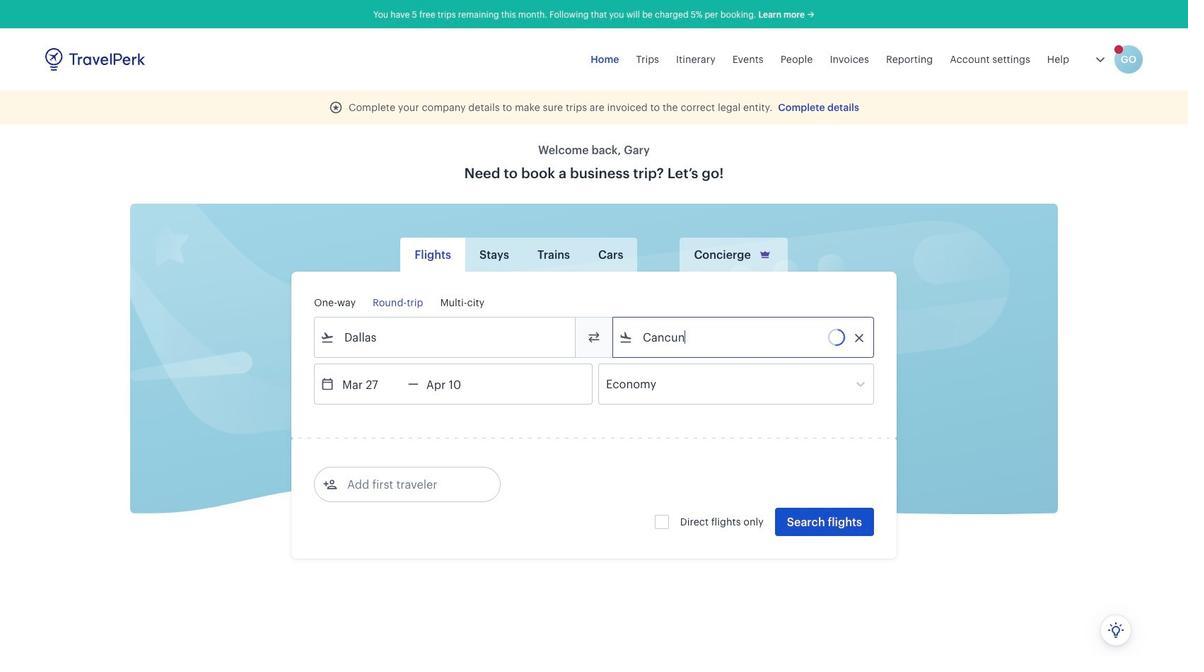 Task type: locate. For each thing, give the bounding box(es) containing it.
Add first traveler search field
[[337, 473, 484, 496]]

Depart text field
[[335, 364, 408, 404]]



Task type: describe. For each thing, give the bounding box(es) containing it.
To search field
[[633, 326, 855, 349]]

From search field
[[335, 326, 557, 349]]

Return text field
[[419, 364, 492, 404]]



